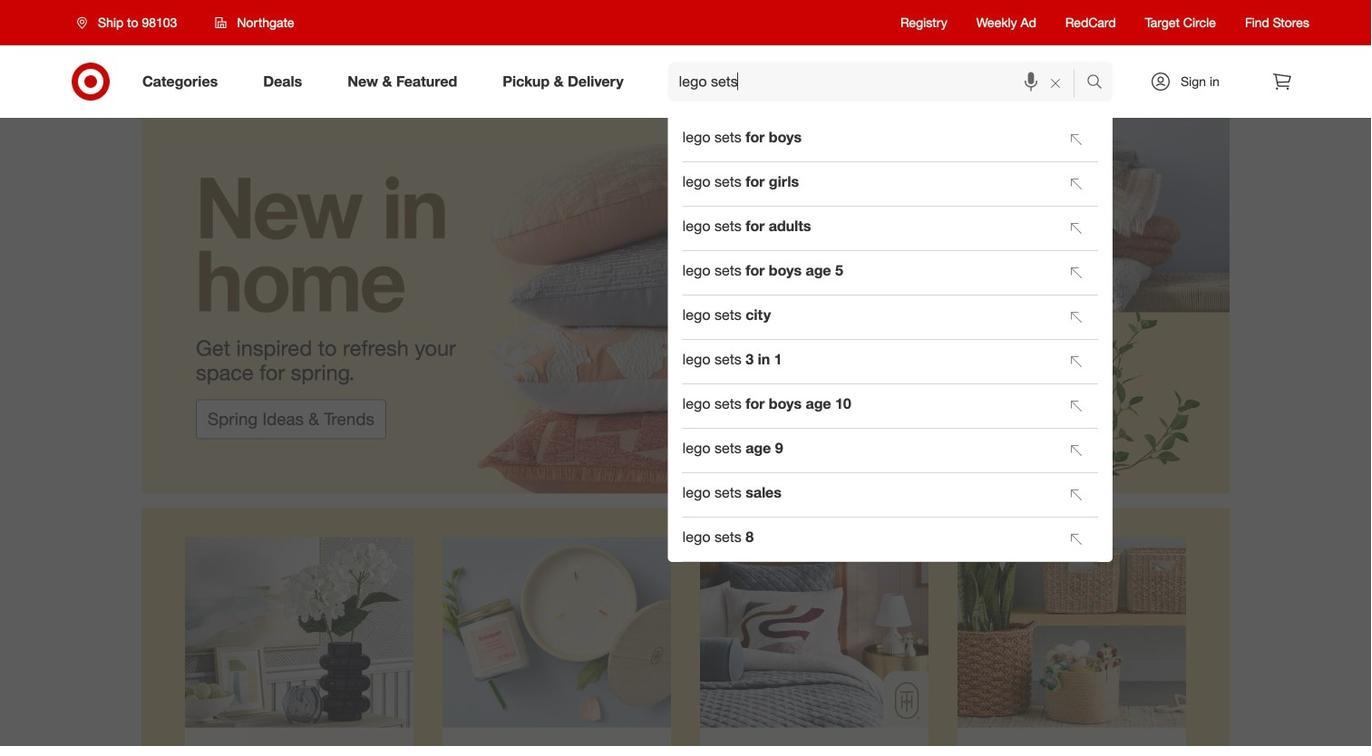 Task type: vqa. For each thing, say whether or not it's contained in the screenshot.
the 'Target' related to $2.39
no



Task type: locate. For each thing, give the bounding box(es) containing it.
new in home image
[[142, 118, 1230, 494]]



Task type: describe. For each thing, give the bounding box(es) containing it.
What can we help you find? suggestions appear below search field
[[668, 62, 1092, 102]]



